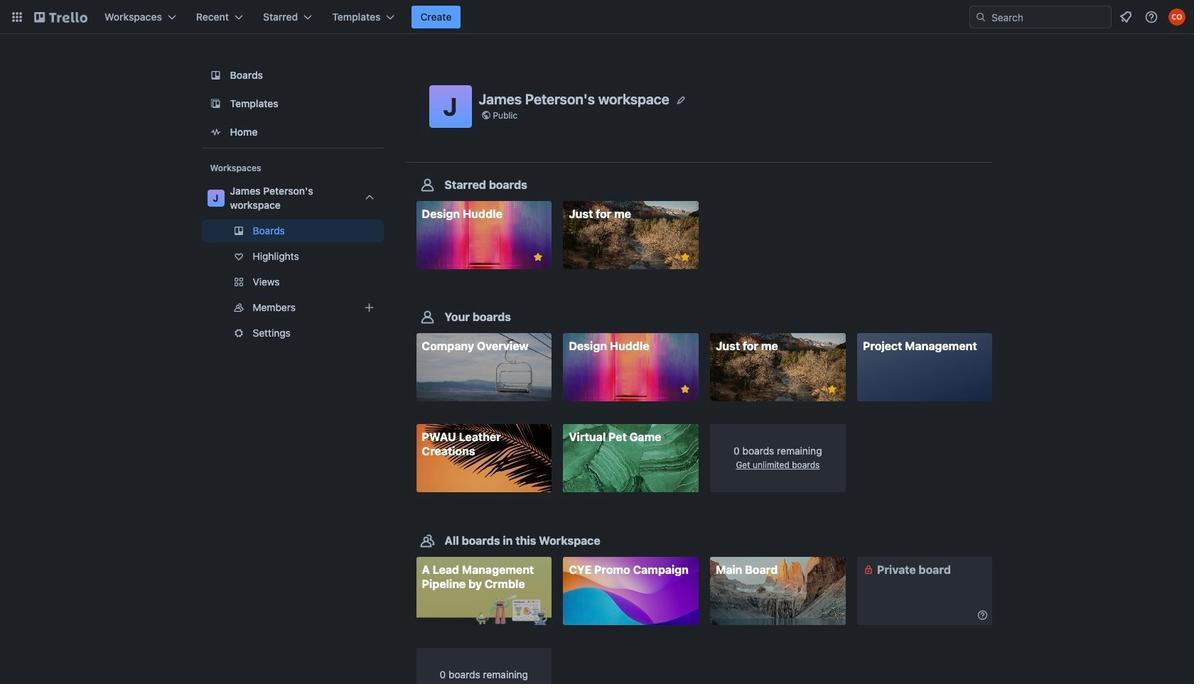 Task type: locate. For each thing, give the bounding box(es) containing it.
click to unstar this board. it will be removed from your starred list. image
[[532, 251, 545, 264], [679, 383, 692, 396]]

0 vertical spatial click to unstar this board. it will be removed from your starred list. image
[[679, 251, 692, 264]]

click to unstar this board. it will be removed from your starred list. image
[[679, 251, 692, 264], [826, 383, 839, 396]]

board image
[[207, 67, 224, 84]]

search image
[[975, 11, 987, 23]]

home image
[[207, 124, 224, 141]]

1 horizontal spatial click to unstar this board. it will be removed from your starred list. image
[[679, 383, 692, 396]]

0 horizontal spatial click to unstar this board. it will be removed from your starred list. image
[[532, 251, 545, 264]]

1 horizontal spatial click to unstar this board. it will be removed from your starred list. image
[[826, 383, 839, 396]]

1 vertical spatial click to unstar this board. it will be removed from your starred list. image
[[826, 383, 839, 396]]

primary element
[[0, 0, 1194, 34]]

0 horizontal spatial click to unstar this board. it will be removed from your starred list. image
[[679, 251, 692, 264]]

0 notifications image
[[1117, 9, 1134, 26]]

sm image
[[976, 608, 990, 622]]



Task type: describe. For each thing, give the bounding box(es) containing it.
christina overa (christinaovera) image
[[1169, 9, 1186, 26]]

back to home image
[[34, 6, 87, 28]]

add image
[[361, 299, 378, 316]]

open information menu image
[[1144, 10, 1159, 24]]

Search field
[[987, 7, 1111, 27]]

template board image
[[207, 95, 224, 112]]

sm image
[[861, 563, 876, 577]]

0 vertical spatial click to unstar this board. it will be removed from your starred list. image
[[532, 251, 545, 264]]

1 vertical spatial click to unstar this board. it will be removed from your starred list. image
[[679, 383, 692, 396]]



Task type: vqa. For each thing, say whether or not it's contained in the screenshot.
Click to unstar this board. It will be removed from your starred list. image
yes



